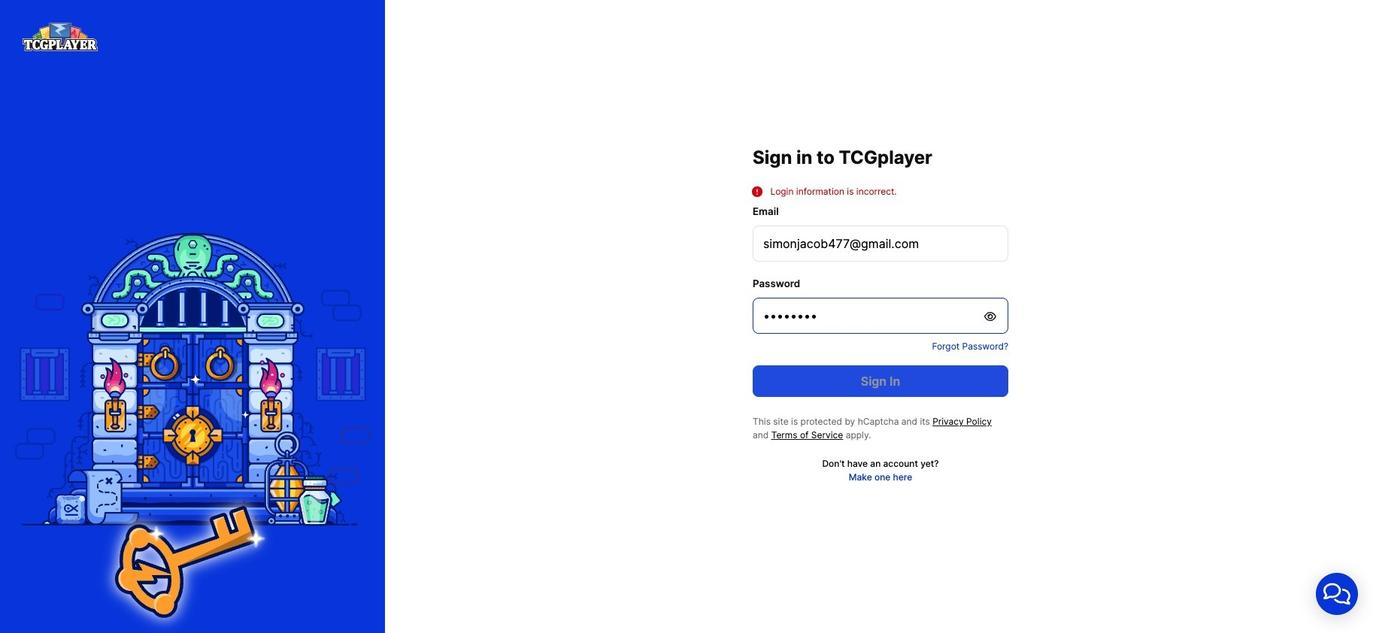 Task type: locate. For each thing, give the bounding box(es) containing it.
tcgplayer.com image
[[23, 23, 98, 51]]

application
[[1298, 555, 1376, 633]]



Task type: vqa. For each thing, say whether or not it's contained in the screenshot.
the leftmost Pikachu image
no



Task type: describe. For each thing, give the bounding box(es) containing it.
hide your password button image
[[985, 311, 998, 322]]

circle exclamation image
[[752, 186, 763, 197]]

Email email field
[[753, 226, 1009, 262]]

Password password field
[[753, 298, 1009, 334]]



